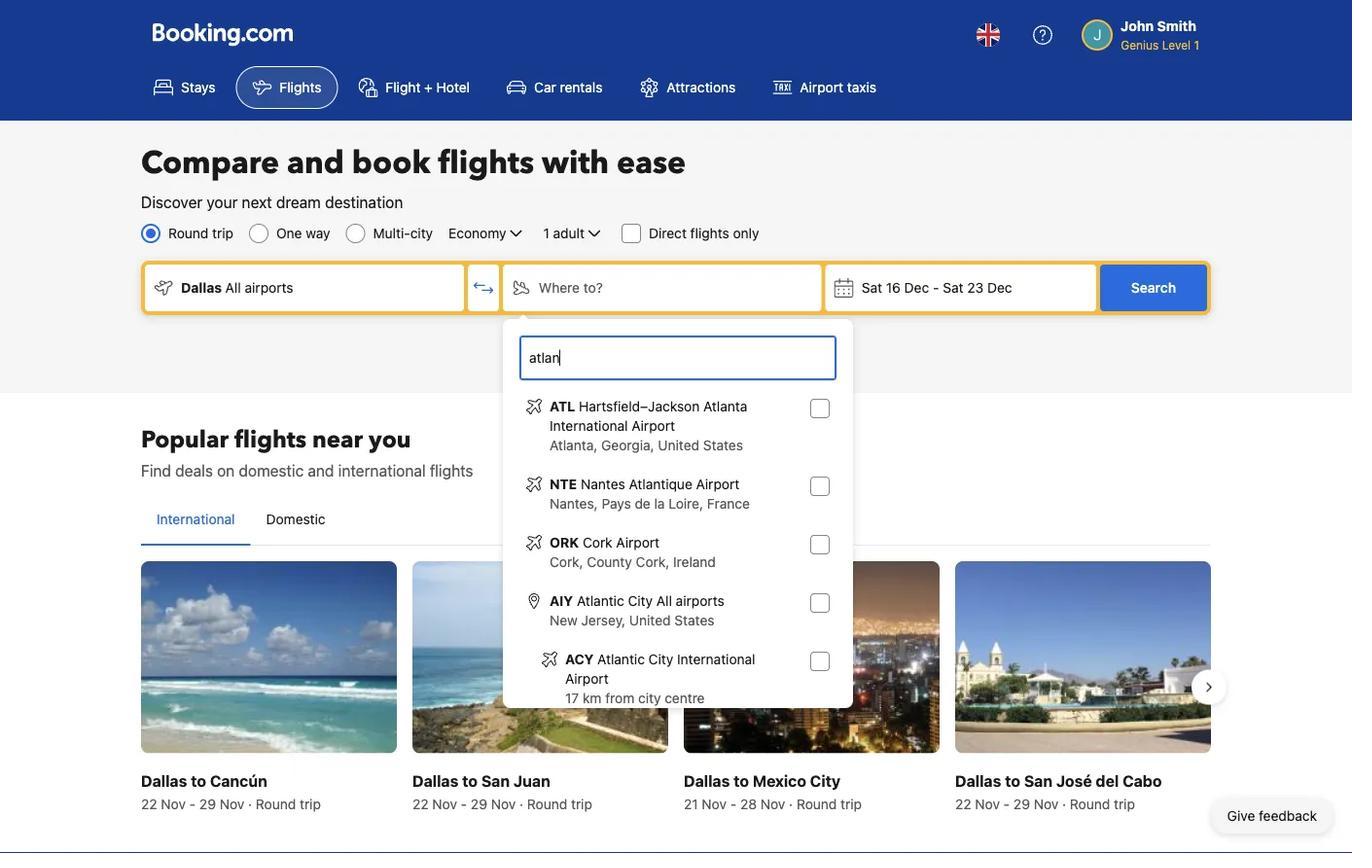 Task type: describe. For each thing, give the bounding box(es) containing it.
find
[[141, 462, 171, 480]]

airport taxis link
[[756, 66, 893, 109]]

to for juan
[[462, 771, 478, 790]]

where to?
[[539, 280, 603, 296]]

21
[[684, 795, 698, 811]]

and inside popular flights near you find deals on domestic and international flights
[[308, 462, 334, 480]]

attractions
[[667, 79, 736, 95]]

one way
[[276, 225, 330, 241]]

round trip
[[168, 225, 233, 241]]

dallas to mexico city image
[[684, 561, 940, 753]]

level
[[1162, 38, 1191, 52]]

stays
[[181, 79, 215, 95]]

dallas to mexico city 21 nov - 28 nov · round trip
[[684, 771, 862, 811]]

atlantique
[[629, 476, 692, 492]]

28
[[740, 795, 757, 811]]

search button
[[1100, 265, 1207, 311]]

give
[[1227, 808, 1255, 824]]

- inside popup button
[[933, 280, 939, 296]]

hotel
[[436, 79, 470, 95]]

domestic button
[[251, 494, 341, 545]]

dallas for dallas to cancún
[[141, 771, 187, 790]]

states inside the "aiy atlantic city all airports new jersey, united states"
[[674, 612, 714, 628]]

- inside dallas to mexico city 21 nov - 28 nov · round trip
[[730, 795, 737, 811]]

ork cork airport cork, county cork, ireland
[[550, 535, 716, 570]]

you
[[369, 424, 411, 456]]

compare and book flights with ease discover your next dream destination
[[141, 142, 686, 212]]

your
[[207, 193, 238, 212]]

round down discover
[[168, 225, 209, 241]]

29 inside dallas to cancún 22 nov - 29 nov · round trip
[[199, 795, 216, 811]]

dallas for dallas
[[181, 280, 222, 296]]

compare
[[141, 142, 279, 184]]

flight + hotel link
[[342, 66, 486, 109]]

popular
[[141, 424, 229, 456]]

airport left the taxis
[[800, 79, 843, 95]]

airport inside ork cork airport cork, county cork, ireland
[[616, 535, 660, 551]]

- inside dallas to san josé del cabo 22 nov - 29 nov · round trip
[[1004, 795, 1010, 811]]

1 adult
[[543, 225, 585, 241]]

next
[[242, 193, 272, 212]]

multi-
[[373, 225, 410, 241]]

flight + hotel
[[386, 79, 470, 95]]

atlantic inside the atlantic city international airport
[[597, 651, 645, 667]]

sat 16 dec - sat 23 dec button
[[826, 265, 1096, 311]]

dallas all airports
[[181, 280, 293, 296]]

atlanta, georgia, united states
[[550, 437, 743, 453]]

multi-city
[[373, 225, 433, 241]]

1 nov from the left
[[161, 795, 186, 811]]

john
[[1121, 18, 1154, 34]]

aiy atlantic city all airports new jersey, united states
[[550, 593, 724, 628]]

stays link
[[137, 66, 232, 109]]

search
[[1131, 280, 1176, 296]]

16
[[886, 280, 901, 296]]

to for josé
[[1005, 771, 1020, 790]]

airport for atlanta
[[632, 418, 675, 434]]

dallas to san juan image
[[412, 561, 668, 753]]

5 nov from the left
[[702, 795, 727, 811]]

ork
[[550, 535, 579, 551]]

6 nov from the left
[[761, 795, 785, 811]]

22 inside dallas to san josé del cabo 22 nov - 29 nov · round trip
[[955, 795, 971, 811]]

acy
[[565, 651, 594, 667]]

atlantic city international airport
[[565, 651, 755, 687]]

airport for nantes
[[696, 476, 740, 492]]

mexico
[[753, 771, 806, 790]]

round inside dallas to cancún 22 nov - 29 nov · round trip
[[256, 795, 296, 811]]

sat 16 dec - sat 23 dec
[[862, 280, 1012, 296]]

city inside use enter to select airport and spacebar to add another one element
[[638, 690, 661, 706]]

nte nantes atlantique airport nantes, pays de la loire, france
[[550, 476, 750, 512]]

cabo
[[1123, 771, 1162, 790]]

dallas for dallas to san josé del cabo
[[955, 771, 1001, 790]]

airport taxis
[[800, 79, 876, 95]]

8 nov from the left
[[1034, 795, 1059, 811]]

- inside dallas to cancún 22 nov - 29 nov · round trip
[[189, 795, 196, 811]]

- inside dallas to san juan 22 nov - 29 nov · round trip
[[461, 795, 467, 811]]

la
[[654, 496, 665, 512]]

pays
[[602, 496, 631, 512]]

international for atl
[[550, 418, 628, 434]]

atlantic inside the "aiy atlantic city all airports new jersey, united states"
[[577, 593, 624, 609]]

cork
[[583, 535, 612, 551]]

0 vertical spatial united
[[658, 437, 699, 453]]

city inside dallas to mexico city 21 nov - 28 nov · round trip
[[810, 771, 841, 790]]

nantes,
[[550, 496, 598, 512]]

nantes
[[581, 476, 625, 492]]

29 inside dallas to san josé del cabo 22 nov - 29 nov · round trip
[[1014, 795, 1030, 811]]

deals
[[175, 462, 213, 480]]

dallas for dallas to san juan
[[412, 771, 459, 790]]

tab list containing international
[[141, 494, 1211, 547]]

popular flights near you find deals on domestic and international flights
[[141, 424, 473, 480]]

· inside dallas to mexico city 21 nov - 28 nov · round trip
[[789, 795, 793, 811]]

car rentals link
[[490, 66, 619, 109]]

km
[[583, 690, 602, 706]]

attractions link
[[623, 66, 752, 109]]

domestic
[[239, 462, 304, 480]]

where
[[539, 280, 580, 296]]

international for acy
[[677, 651, 755, 667]]

united inside the "aiy atlantic city all airports new jersey, united states"
[[629, 612, 671, 628]]

on
[[217, 462, 235, 480]]

international
[[338, 462, 426, 480]]

give feedback button
[[1212, 799, 1333, 834]]

1 adult button
[[541, 222, 606, 245]]

trip inside dallas to mexico city 21 nov - 28 nov · round trip
[[841, 795, 862, 811]]

atl
[[550, 398, 575, 414]]

josé
[[1056, 771, 1092, 790]]

airports inside the "aiy atlantic city all airports new jersey, united states"
[[676, 593, 724, 609]]

del
[[1096, 771, 1119, 790]]

way
[[306, 225, 330, 241]]

discover
[[141, 193, 202, 212]]

dallas to san juan 22 nov - 29 nov · round trip
[[412, 771, 592, 811]]

0 vertical spatial city
[[410, 225, 433, 241]]

domestic
[[266, 511, 325, 527]]

4 nov from the left
[[491, 795, 516, 811]]

dallas for dallas to mexico city
[[684, 771, 730, 790]]

one
[[276, 225, 302, 241]]

genius
[[1121, 38, 1159, 52]]

1 inside dropdown button
[[543, 225, 549, 241]]

dream
[[276, 193, 321, 212]]

0 vertical spatial all
[[225, 280, 241, 296]]

juan
[[513, 771, 550, 790]]

city inside the atlantic city international airport
[[648, 651, 673, 667]]

with
[[542, 142, 609, 184]]



Task type: locate. For each thing, give the bounding box(es) containing it.
0 horizontal spatial dec
[[904, 280, 929, 296]]

29 inside dallas to san juan 22 nov - 29 nov · round trip
[[471, 795, 487, 811]]

city
[[410, 225, 433, 241], [638, 690, 661, 706]]

atlanta,
[[550, 437, 598, 453]]

1 22 from the left
[[141, 795, 157, 811]]

dallas down round trip
[[181, 280, 222, 296]]

san inside dallas to san josé del cabo 22 nov - 29 nov · round trip
[[1024, 771, 1053, 790]]

round inside dallas to mexico city 21 nov - 28 nov · round trip
[[797, 795, 837, 811]]

0 horizontal spatial city
[[410, 225, 433, 241]]

direct
[[649, 225, 687, 241]]

· down the josé
[[1062, 795, 1066, 811]]

adult
[[553, 225, 585, 241]]

0 vertical spatial airports
[[245, 280, 293, 296]]

city right from at the bottom left
[[638, 690, 661, 706]]

car rentals
[[534, 79, 603, 95]]

1 horizontal spatial sat
[[943, 280, 964, 296]]

car
[[534, 79, 556, 95]]

1 horizontal spatial city
[[638, 690, 661, 706]]

all
[[225, 280, 241, 296], [656, 593, 672, 609]]

2 horizontal spatial 29
[[1014, 795, 1030, 811]]

and down the near
[[308, 462, 334, 480]]

region containing dallas to cancún
[[125, 553, 1227, 821]]

where to? button
[[503, 265, 822, 311]]

1 vertical spatial city
[[648, 651, 673, 667]]

1 · from the left
[[248, 795, 252, 811]]

airport
[[800, 79, 843, 95], [632, 418, 675, 434], [696, 476, 740, 492], [616, 535, 660, 551], [565, 671, 609, 687]]

7 nov from the left
[[975, 795, 1000, 811]]

international up atlanta, in the bottom of the page
[[550, 418, 628, 434]]

1 vertical spatial all
[[656, 593, 672, 609]]

city up centre
[[648, 651, 673, 667]]

ireland
[[673, 554, 716, 570]]

san left juan
[[481, 771, 510, 790]]

trip inside dallas to cancún 22 nov - 29 nov · round trip
[[300, 795, 321, 811]]

to left juan
[[462, 771, 478, 790]]

dec right 23
[[987, 280, 1012, 296]]

to for city
[[734, 771, 749, 790]]

cork, down ork
[[550, 554, 583, 570]]

0 vertical spatial and
[[287, 142, 344, 184]]

john smith genius level 1
[[1121, 18, 1199, 52]]

use enter to select airport and spacebar to add another one element
[[518, 389, 838, 853]]

2 vertical spatial city
[[810, 771, 841, 790]]

dallas to cancún 22 nov - 29 nov · round trip
[[141, 771, 321, 811]]

from
[[605, 690, 634, 706]]

city left economy
[[410, 225, 433, 241]]

and inside compare and book flights with ease discover your next dream destination
[[287, 142, 344, 184]]

dec
[[904, 280, 929, 296], [987, 280, 1012, 296]]

23
[[967, 280, 984, 296]]

2 horizontal spatial 22
[[955, 795, 971, 811]]

international inside the atlantic city international airport
[[677, 651, 755, 667]]

1 left adult
[[543, 225, 549, 241]]

round inside dallas to san juan 22 nov - 29 nov · round trip
[[527, 795, 567, 811]]

international
[[550, 418, 628, 434], [157, 511, 235, 527], [677, 651, 755, 667]]

france
[[707, 496, 750, 512]]

taxis
[[847, 79, 876, 95]]

feedback
[[1259, 808, 1317, 824]]

san for josé
[[1024, 771, 1053, 790]]

flights up domestic
[[234, 424, 306, 456]]

dallas left the cancún
[[141, 771, 187, 790]]

0 horizontal spatial san
[[481, 771, 510, 790]]

dallas to san josé del cabo 22 nov - 29 nov · round trip
[[955, 771, 1162, 811]]

· inside dallas to san josé del cabo 22 nov - 29 nov · round trip
[[1062, 795, 1066, 811]]

cork, left ireland
[[636, 554, 669, 570]]

· inside dallas to san juan 22 nov - 29 nov · round trip
[[520, 795, 523, 811]]

1 29 from the left
[[199, 795, 216, 811]]

to inside dallas to cancún 22 nov - 29 nov · round trip
[[191, 771, 206, 790]]

0 horizontal spatial 22
[[141, 795, 157, 811]]

jersey,
[[581, 612, 626, 628]]

round down mexico
[[797, 795, 837, 811]]

flights right international
[[430, 462, 473, 480]]

sat left the 16
[[862, 280, 882, 296]]

·
[[248, 795, 252, 811], [520, 795, 523, 811], [789, 795, 793, 811], [1062, 795, 1066, 811]]

0 vertical spatial international
[[550, 418, 628, 434]]

3 22 from the left
[[955, 795, 971, 811]]

airport for city
[[565, 671, 609, 687]]

direct flights only
[[649, 225, 759, 241]]

4 to from the left
[[1005, 771, 1020, 790]]

3 nov from the left
[[432, 795, 457, 811]]

2 san from the left
[[1024, 771, 1053, 790]]

airport up france
[[696, 476, 740, 492]]

· down the cancún
[[248, 795, 252, 811]]

city inside the "aiy atlantic city all airports new jersey, united states"
[[628, 593, 653, 609]]

new
[[550, 612, 578, 628]]

0 vertical spatial states
[[703, 437, 743, 453]]

united right jersey,
[[629, 612, 671, 628]]

international down deals
[[157, 511, 235, 527]]

2 vertical spatial international
[[677, 651, 755, 667]]

dallas inside dallas to san josé del cabo 22 nov - 29 nov · round trip
[[955, 771, 1001, 790]]

· down juan
[[520, 795, 523, 811]]

atlantic
[[577, 593, 624, 609], [597, 651, 645, 667]]

to inside dallas to san josé del cabo 22 nov - 29 nov · round trip
[[1005, 771, 1020, 790]]

flights
[[280, 79, 321, 95]]

0 horizontal spatial 29
[[199, 795, 216, 811]]

international up centre
[[677, 651, 755, 667]]

1 vertical spatial airports
[[676, 593, 724, 609]]

all down round trip
[[225, 280, 241, 296]]

to left the josé
[[1005, 771, 1020, 790]]

1 vertical spatial states
[[674, 612, 714, 628]]

flights left 'only'
[[690, 225, 729, 241]]

city down ork cork airport cork, county cork, ireland
[[628, 593, 653, 609]]

international button
[[141, 494, 251, 545]]

+
[[424, 79, 433, 95]]

flight
[[386, 79, 421, 95]]

nte
[[550, 476, 577, 492]]

give feedback
[[1227, 808, 1317, 824]]

2 29 from the left
[[471, 795, 487, 811]]

sat left 23
[[943, 280, 964, 296]]

2 to from the left
[[462, 771, 478, 790]]

1 vertical spatial 1
[[543, 225, 549, 241]]

dallas left the josé
[[955, 771, 1001, 790]]

1 horizontal spatial all
[[656, 593, 672, 609]]

flights inside compare and book flights with ease discover your next dream destination
[[438, 142, 534, 184]]

ease
[[617, 142, 686, 184]]

airport inside nte nantes atlantique airport nantes, pays de la loire, france
[[696, 476, 740, 492]]

2 sat from the left
[[943, 280, 964, 296]]

atlantic up from at the bottom left
[[597, 651, 645, 667]]

dallas inside dallas to cancún 22 nov - 29 nov · round trip
[[141, 771, 187, 790]]

tab list
[[141, 494, 1211, 547]]

dallas inside dallas to mexico city 21 nov - 28 nov · round trip
[[684, 771, 730, 790]]

dallas to san josé del cabo image
[[955, 561, 1211, 753]]

dallas to cancún image
[[141, 561, 397, 753]]

round down juan
[[527, 795, 567, 811]]

0 horizontal spatial international
[[157, 511, 235, 527]]

2 horizontal spatial international
[[677, 651, 755, 667]]

economy
[[449, 225, 506, 241]]

to?
[[583, 280, 603, 296]]

to inside dallas to mexico city 21 nov - 28 nov · round trip
[[734, 771, 749, 790]]

round down the cancún
[[256, 795, 296, 811]]

airport inside the atlantic city international airport
[[565, 671, 609, 687]]

0 horizontal spatial all
[[225, 280, 241, 296]]

book
[[352, 142, 430, 184]]

22
[[141, 795, 157, 811], [412, 795, 429, 811], [955, 795, 971, 811]]

atlantic up jersey,
[[577, 593, 624, 609]]

1 horizontal spatial cork,
[[636, 554, 669, 570]]

san inside dallas to san juan 22 nov - 29 nov · round trip
[[481, 771, 510, 790]]

1 horizontal spatial dec
[[987, 280, 1012, 296]]

to inside dallas to san juan 22 nov - 29 nov · round trip
[[462, 771, 478, 790]]

1 vertical spatial international
[[157, 511, 235, 527]]

1 dec from the left
[[904, 280, 929, 296]]

22 inside dallas to cancún 22 nov - 29 nov · round trip
[[141, 795, 157, 811]]

airports down one
[[245, 280, 293, 296]]

and up "dream"
[[287, 142, 344, 184]]

all inside the "aiy atlantic city all airports new jersey, united states"
[[656, 593, 672, 609]]

1 san from the left
[[481, 771, 510, 790]]

airport up atlanta, georgia, united states
[[632, 418, 675, 434]]

3 29 from the left
[[1014, 795, 1030, 811]]

all down ork cork airport cork, county cork, ireland
[[656, 593, 672, 609]]

0 horizontal spatial sat
[[862, 280, 882, 296]]

round down the josé
[[1070, 795, 1110, 811]]

1 vertical spatial atlantic
[[597, 651, 645, 667]]

1 vertical spatial united
[[629, 612, 671, 628]]

aiy
[[550, 593, 573, 609]]

3 to from the left
[[734, 771, 749, 790]]

nov
[[161, 795, 186, 811], [220, 795, 244, 811], [432, 795, 457, 811], [491, 795, 516, 811], [702, 795, 727, 811], [761, 795, 785, 811], [975, 795, 1000, 811], [1034, 795, 1059, 811]]

to for 22
[[191, 771, 206, 790]]

round
[[168, 225, 209, 241], [256, 795, 296, 811], [527, 795, 567, 811], [797, 795, 837, 811], [1070, 795, 1110, 811]]

only
[[733, 225, 759, 241]]

san left the josé
[[1024, 771, 1053, 790]]

22 inside dallas to san juan 22 nov - 29 nov · round trip
[[412, 795, 429, 811]]

airports down ireland
[[676, 593, 724, 609]]

1 vertical spatial city
[[638, 690, 661, 706]]

flights up economy
[[438, 142, 534, 184]]

trip inside dallas to san juan 22 nov - 29 nov · round trip
[[571, 795, 592, 811]]

san
[[481, 771, 510, 790], [1024, 771, 1053, 790]]

1 sat from the left
[[862, 280, 882, 296]]

2 cork, from the left
[[636, 554, 669, 570]]

3 · from the left
[[789, 795, 793, 811]]

1 horizontal spatial 1
[[1194, 38, 1199, 52]]

hartsfield–jackson atlanta international airport
[[550, 398, 747, 434]]

1 inside john smith genius level 1
[[1194, 38, 1199, 52]]

airport up county
[[616, 535, 660, 551]]

booking.com logo image
[[153, 23, 293, 46], [153, 23, 293, 46]]

0 horizontal spatial 1
[[543, 225, 549, 241]]

Airport or city text field
[[527, 347, 829, 369]]

san for juan
[[481, 771, 510, 790]]

international inside hartsfield–jackson atlanta international airport
[[550, 418, 628, 434]]

united down hartsfield–jackson atlanta international airport
[[658, 437, 699, 453]]

flights link
[[236, 66, 338, 109]]

1 horizontal spatial airports
[[676, 593, 724, 609]]

trip
[[212, 225, 233, 241], [300, 795, 321, 811], [571, 795, 592, 811], [841, 795, 862, 811], [1114, 795, 1135, 811]]

flights
[[438, 142, 534, 184], [690, 225, 729, 241], [234, 424, 306, 456], [430, 462, 473, 480]]

states down atlanta
[[703, 437, 743, 453]]

dec right the 16
[[904, 280, 929, 296]]

near
[[312, 424, 363, 456]]

city right mexico
[[810, 771, 841, 790]]

dallas inside dallas to san juan 22 nov - 29 nov · round trip
[[412, 771, 459, 790]]

georgia,
[[601, 437, 654, 453]]

dallas left juan
[[412, 771, 459, 790]]

county
[[587, 554, 632, 570]]

2 22 from the left
[[412, 795, 429, 811]]

dallas up 21
[[684, 771, 730, 790]]

airport inside hartsfield–jackson atlanta international airport
[[632, 418, 675, 434]]

0 vertical spatial atlantic
[[577, 593, 624, 609]]

centre
[[665, 690, 705, 706]]

2 dec from the left
[[987, 280, 1012, 296]]

1 horizontal spatial 29
[[471, 795, 487, 811]]

4 · from the left
[[1062, 795, 1066, 811]]

hartsfield–jackson
[[579, 398, 700, 414]]

cancún
[[210, 771, 267, 790]]

airport up km
[[565, 671, 609, 687]]

1 horizontal spatial 22
[[412, 795, 429, 811]]

states down ireland
[[674, 612, 714, 628]]

atlanta
[[703, 398, 747, 414]]

trip inside dallas to san josé del cabo 22 nov - 29 nov · round trip
[[1114, 795, 1135, 811]]

1 to from the left
[[191, 771, 206, 790]]

de
[[635, 496, 651, 512]]

international inside button
[[157, 511, 235, 527]]

2 · from the left
[[520, 795, 523, 811]]

0 vertical spatial 1
[[1194, 38, 1199, 52]]

1 right level
[[1194, 38, 1199, 52]]

0 horizontal spatial cork,
[[550, 554, 583, 570]]

0 horizontal spatial airports
[[245, 280, 293, 296]]

1 horizontal spatial international
[[550, 418, 628, 434]]

cork,
[[550, 554, 583, 570], [636, 554, 669, 570]]

· down mexico
[[789, 795, 793, 811]]

1 horizontal spatial san
[[1024, 771, 1053, 790]]

17
[[565, 690, 579, 706]]

smith
[[1157, 18, 1196, 34]]

2 nov from the left
[[220, 795, 244, 811]]

region
[[125, 553, 1227, 821]]

destination
[[325, 193, 403, 212]]

17 km from city centre
[[565, 690, 705, 706]]

1 cork, from the left
[[550, 554, 583, 570]]

to left the cancún
[[191, 771, 206, 790]]

to up 28 at the bottom right of the page
[[734, 771, 749, 790]]

round inside dallas to san josé del cabo 22 nov - 29 nov · round trip
[[1070, 795, 1110, 811]]

0 vertical spatial city
[[628, 593, 653, 609]]

· inside dallas to cancún 22 nov - 29 nov · round trip
[[248, 795, 252, 811]]

1 vertical spatial and
[[308, 462, 334, 480]]

dallas
[[181, 280, 222, 296], [141, 771, 187, 790], [412, 771, 459, 790], [684, 771, 730, 790], [955, 771, 1001, 790]]



Task type: vqa. For each thing, say whether or not it's contained in the screenshot.
the bottommost "States"
yes



